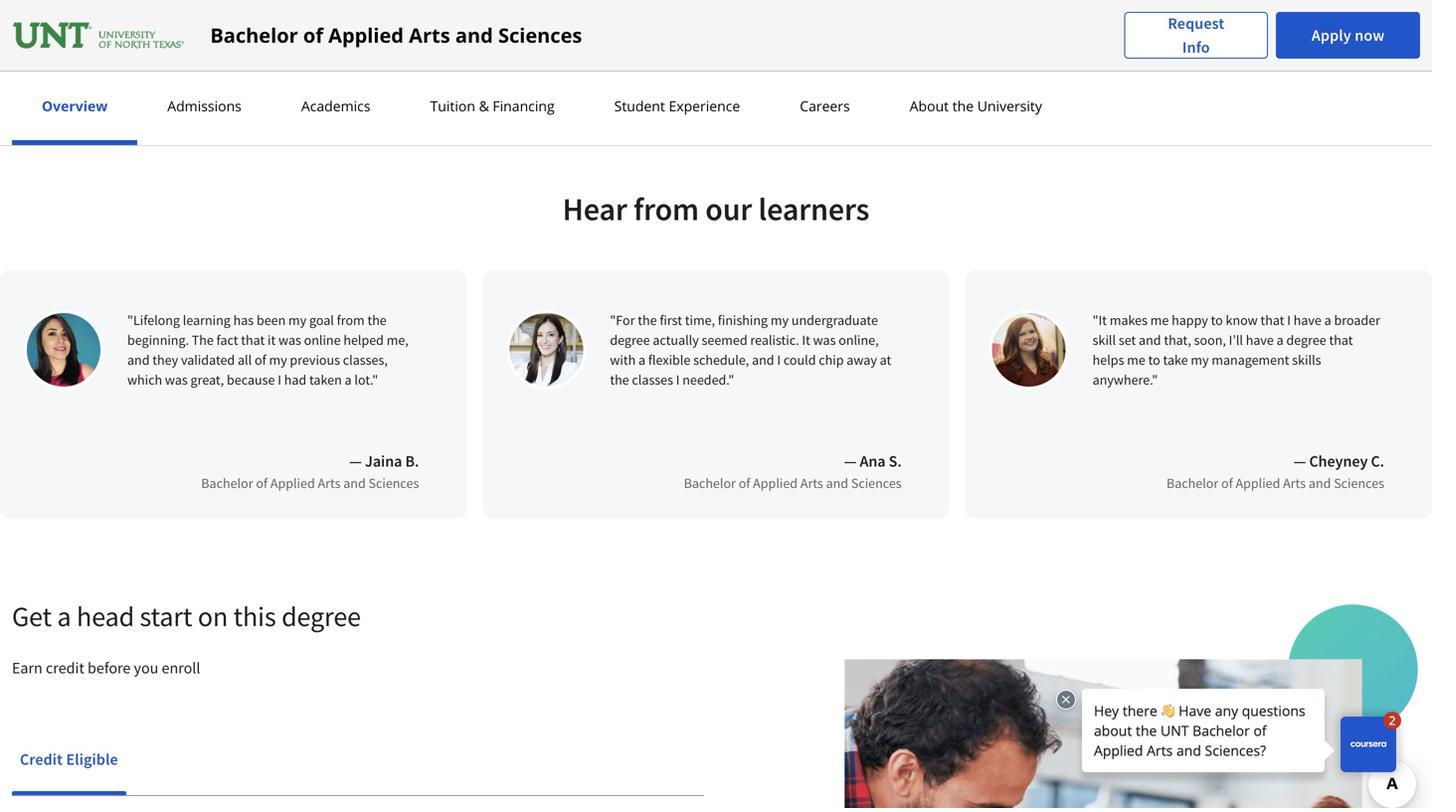 Task type: locate. For each thing, give the bounding box(es) containing it.
my
[[289, 311, 307, 329], [771, 311, 789, 329], [269, 351, 287, 369], [1191, 351, 1209, 369]]

0 vertical spatial at
[[510, 54, 523, 73]]

1 is from the left
[[397, 30, 407, 49]]

3 — from the left
[[1294, 452, 1306, 472]]

the down the learning
[[192, 331, 214, 349]]

online
[[834, 30, 874, 49], [304, 331, 341, 349]]

1 horizontal spatial from
[[634, 189, 699, 229]]

cheyney
[[1310, 452, 1368, 472]]

sciences inside — ana s. bachelor of applied arts and sciences
[[851, 474, 902, 492]]

arts inside — ana s. bachelor of applied arts and sciences
[[801, 474, 823, 492]]

ranks right school
[[825, 54, 861, 73]]

sciences inside — jaina b. bachelor of applied arts and sciences
[[369, 474, 419, 492]]

1 bachelor of applied arts and sciences link from the left
[[201, 472, 419, 495]]

1 horizontal spatial bachelor of applied arts and sciences link
[[684, 472, 902, 495]]

in left top
[[865, 54, 877, 73]]

1 horizontal spatial online
[[834, 30, 874, 49]]

of
[[303, 21, 323, 49], [357, 54, 370, 73], [255, 351, 266, 369], [256, 474, 268, 492], [739, 474, 750, 492], [1222, 474, 1233, 492]]

at right away at the top of page
[[880, 351, 892, 369]]

arts inside — cheyney c. bachelor of applied arts and sciences
[[1283, 474, 1306, 492]]

0 vertical spatial to
[[108, 30, 122, 49]]

texas
[[770, 30, 808, 49]]

bachelor inside — ana s. bachelor of applied arts and sciences
[[684, 474, 736, 492]]

applied inside — ana s. bachelor of applied arts and sciences
[[753, 474, 798, 492]]

bachelor for — jaina b.
[[201, 474, 253, 492]]

— inside — cheyney c. bachelor of applied arts and sciences
[[1294, 452, 1306, 472]]

bachelor for — ana s.
[[684, 474, 736, 492]]

untbaas anasaid image
[[507, 310, 586, 390]]

1 horizontal spatial have
[[1294, 311, 1322, 329]]

bachelor
[[210, 21, 298, 49], [201, 474, 253, 492], [684, 474, 736, 492], [1167, 474, 1219, 492]]

0 vertical spatial ranks
[[689, 30, 725, 49]]

experience
[[669, 96, 740, 115]]

at down established at the left of the page
[[510, 54, 523, 73]]

1 horizontal spatial —
[[844, 452, 857, 472]]

have up the management
[[1246, 331, 1274, 349]]

1 — from the left
[[349, 452, 362, 472]]

from left our
[[634, 189, 699, 229]]

1 vertical spatial have
[[1246, 331, 1274, 349]]

1 horizontal spatial was
[[279, 331, 301, 349]]

s.
[[889, 452, 902, 472]]

bachelor of applied arts and sciences
[[210, 21, 582, 49]]

of inside — jaina b. bachelor of applied arts and sciences
[[256, 474, 268, 492]]

0 horizontal spatial at
[[510, 54, 523, 73]]

for right nationally on the right top
[[1017, 54, 1036, 73]]

in right 3rd
[[755, 30, 767, 49]]

1 vertical spatial ranks
[[825, 54, 861, 73]]

know
[[1226, 311, 1258, 329]]

the inside '"lifelong learning has been my goal from the beginning. the fact that it was online helped me, and they validated all of my previous classes, which was great, because i had taken a lot."'
[[368, 311, 387, 329]]

bachelor inside — cheyney c. bachelor of applied arts and sciences
[[1167, 474, 1219, 492]]

the inside '"lifelong learning has been my goal from the beginning. the fact that it was online helped me, and they validated all of my previous classes, which was great, because i had taken a lot."'
[[192, 331, 214, 349]]

the inside founded 130 years ago, unt is a well-established research institution that ranks 3rd in texas for online bachelor's programs. unt is also a majority-minority university, where 42 percent of on-campus students at unt are first-generation students. the school ranks in the top 50 nationally for diversity.
[[752, 54, 776, 73]]

great,
[[191, 371, 224, 389]]

have
[[1294, 311, 1322, 329], [1246, 331, 1274, 349]]

a right with in the top of the page
[[639, 351, 646, 369]]

1 vertical spatial at
[[880, 351, 892, 369]]

— for — cheyney c.
[[1294, 452, 1306, 472]]

0 horizontal spatial the
[[192, 331, 214, 349]]

sciences down c.
[[1334, 474, 1385, 492]]

request info button
[[1124, 11, 1269, 59]]

0 horizontal spatial bachelor of applied arts and sciences link
[[201, 472, 419, 495]]

of inside — cheyney c. bachelor of applied arts and sciences
[[1222, 474, 1233, 492]]

commitment
[[12, 30, 104, 49]]

applied inside — jaina b. bachelor of applied arts and sciences
[[270, 474, 315, 492]]

unt
[[365, 30, 393, 49], [1018, 30, 1046, 49], [527, 54, 555, 73]]

where
[[240, 54, 281, 73]]

"for the first time, finishing my undergraduate degree actually seemed realistic. it was online, with a flexible schedule, and i could chip away at the classes i needed."
[[610, 311, 892, 389]]

sciences down jaina
[[369, 474, 419, 492]]

a inside "for the first time, finishing my undergraduate degree actually seemed realistic. it was online, with a flexible schedule, and i could chip away at the classes i needed."
[[639, 351, 646, 369]]

have up skills
[[1294, 311, 1322, 329]]

had
[[284, 371, 307, 389]]

0 vertical spatial online
[[834, 30, 874, 49]]

applied inside — cheyney c. bachelor of applied arts and sciences
[[1236, 474, 1281, 492]]

0 vertical spatial for
[[811, 30, 830, 49]]

1 vertical spatial for
[[1017, 54, 1036, 73]]

2 — from the left
[[844, 452, 857, 472]]

at
[[510, 54, 523, 73], [880, 351, 892, 369]]

to up soon,
[[1211, 311, 1223, 329]]

academics link
[[295, 96, 377, 115]]

— left cheyney on the bottom of page
[[1294, 452, 1306, 472]]

unt right programs.
[[1018, 30, 1046, 49]]

bachelor inside — jaina b. bachelor of applied arts and sciences
[[201, 474, 253, 492]]

that left it
[[241, 331, 265, 349]]

eligible
[[66, 750, 118, 770]]

unt up the 'on-'
[[365, 30, 393, 49]]

ranks up students.
[[689, 30, 725, 49]]

the
[[752, 54, 776, 73], [192, 331, 214, 349]]

student
[[614, 96, 665, 115]]

from up helped
[[337, 311, 365, 329]]

with
[[610, 351, 636, 369]]

2 horizontal spatial —
[[1294, 452, 1306, 472]]

— inside — ana s. bachelor of applied arts and sciences
[[844, 452, 857, 472]]

1 horizontal spatial the
[[752, 54, 776, 73]]

1 horizontal spatial me
[[1151, 311, 1169, 329]]

is
[[397, 30, 407, 49], [1050, 30, 1060, 49]]

hear from our learners
[[563, 189, 870, 229]]

1 horizontal spatial unt
[[527, 54, 555, 73]]

in
[[755, 30, 767, 49], [865, 54, 877, 73]]

online left the 'bachelor's'
[[834, 30, 874, 49]]

to left take
[[1149, 351, 1161, 369]]

50
[[931, 54, 947, 73]]

the left top
[[880, 54, 902, 73]]

0 horizontal spatial from
[[337, 311, 365, 329]]

financing
[[493, 96, 555, 115]]

the left first
[[638, 311, 657, 329]]

taken
[[309, 371, 342, 389]]

0 horizontal spatial is
[[397, 30, 407, 49]]

my up realistic.
[[771, 311, 789, 329]]

get
[[12, 599, 52, 634]]

apply
[[1312, 25, 1352, 45]]

1 vertical spatial online
[[304, 331, 341, 349]]

c.
[[1371, 452, 1385, 472]]

2 horizontal spatial was
[[813, 331, 836, 349]]

0 vertical spatial have
[[1294, 311, 1322, 329]]

apply now
[[1312, 25, 1385, 45]]

3 bachelor of applied arts and sciences link from the left
[[1167, 472, 1385, 495]]

untbaas jainabellanca image
[[24, 310, 103, 390]]

0 horizontal spatial —
[[349, 452, 362, 472]]

the down texas
[[752, 54, 776, 73]]

i left had
[[278, 371, 281, 389]]

— left ana
[[844, 452, 857, 472]]

sciences down ana
[[851, 474, 902, 492]]

fact
[[217, 331, 238, 349]]

me,
[[387, 331, 409, 349]]

now
[[1355, 25, 1385, 45]]

1 horizontal spatial in
[[865, 54, 877, 73]]

0 horizontal spatial unt
[[365, 30, 393, 49]]

— for — jaina b.
[[349, 452, 362, 472]]

1 vertical spatial the
[[192, 331, 214, 349]]

seemed
[[702, 331, 748, 349]]

sciences for — cheyney c.
[[1334, 474, 1385, 492]]

is right programs.
[[1050, 30, 1060, 49]]

it
[[802, 331, 811, 349]]

skills
[[1292, 351, 1322, 369]]

— inside — jaina b. bachelor of applied arts and sciences
[[349, 452, 362, 472]]

skill
[[1093, 331, 1116, 349]]

bachelor of applied arts and sciences link
[[201, 472, 419, 495], [684, 472, 902, 495], [1167, 472, 1385, 495]]

2 bachelor of applied arts and sciences link from the left
[[684, 472, 902, 495]]

online down goal
[[304, 331, 341, 349]]

at inside "for the first time, finishing my undergraduate degree actually seemed realistic. it was online, with a flexible schedule, and i could chip away at the classes i needed."
[[880, 351, 892, 369]]

university,
[[170, 54, 236, 73]]

the up helped
[[368, 311, 387, 329]]

degree inside "it makes me happy to know that i have a broader skill set and that, soon, i'll have a degree that helps me to take my management skills anywhere."
[[1287, 331, 1327, 349]]

arts for — cheyney c.
[[1283, 474, 1306, 492]]

and inside — jaina b. bachelor of applied arts and sciences
[[343, 474, 366, 492]]

lot."
[[355, 371, 378, 389]]

commitment to excellence.
[[12, 30, 203, 49]]

my down soon,
[[1191, 351, 1209, 369]]

helps
[[1093, 351, 1125, 369]]

credit eligible
[[20, 750, 118, 770]]

earn
[[12, 659, 43, 678]]

careers
[[800, 96, 850, 115]]

programs.
[[947, 30, 1014, 49]]

degree right this
[[282, 599, 361, 634]]

0 horizontal spatial in
[[755, 30, 767, 49]]

to
[[108, 30, 122, 49], [1211, 311, 1223, 329], [1149, 351, 1161, 369]]

the right about
[[953, 96, 974, 115]]

and inside "for the first time, finishing my undergraduate degree actually seemed realistic. it was online, with a flexible schedule, and i could chip away at the classes i needed."
[[752, 351, 774, 369]]

that up generation
[[660, 30, 686, 49]]

0 vertical spatial from
[[634, 189, 699, 229]]

1 horizontal spatial at
[[880, 351, 892, 369]]

0 horizontal spatial online
[[304, 331, 341, 349]]

i
[[1287, 311, 1291, 329], [777, 351, 781, 369], [278, 371, 281, 389], [676, 371, 680, 389]]

chip
[[819, 351, 844, 369]]

founded 130 years ago, unt is a well-established research institution that ranks 3rd in texas for online bachelor's programs. unt is also a majority-minority university, where 42 percent of on-campus students at unt are first-generation students. the school ranks in the top 50 nationally for diversity.
[[12, 30, 1060, 97]]

2 horizontal spatial degree
[[1287, 331, 1327, 349]]

1 vertical spatial to
[[1211, 311, 1223, 329]]

0 vertical spatial the
[[752, 54, 776, 73]]

for up school
[[811, 30, 830, 49]]

sciences for — jaina b.
[[369, 474, 419, 492]]

1 vertical spatial in
[[865, 54, 877, 73]]

1 horizontal spatial degree
[[610, 331, 650, 349]]

me down set
[[1127, 351, 1146, 369]]

me up that,
[[1151, 311, 1169, 329]]

nationally
[[950, 54, 1014, 73]]

get a head start on this degree
[[12, 599, 361, 634]]

that down broader
[[1330, 331, 1353, 349]]

at inside founded 130 years ago, unt is a well-established research institution that ranks 3rd in texas for online bachelor's programs. unt is also a majority-minority university, where 42 percent of on-campus students at unt are first-generation students. the school ranks in the top 50 nationally for diversity.
[[510, 54, 523, 73]]

degree inside "for the first time, finishing my undergraduate degree actually seemed realistic. it was online, with a flexible schedule, and i could chip away at the classes i needed."
[[610, 331, 650, 349]]

broader
[[1334, 311, 1381, 329]]

degree up with in the top of the page
[[610, 331, 650, 349]]

request
[[1168, 13, 1225, 33]]

percent
[[304, 54, 354, 73]]

i down realistic.
[[777, 351, 781, 369]]

unt left are
[[527, 54, 555, 73]]

&
[[479, 96, 489, 115]]

goal
[[309, 311, 334, 329]]

i right know
[[1287, 311, 1291, 329]]

0 horizontal spatial me
[[1127, 351, 1146, 369]]

a right get on the bottom of the page
[[57, 599, 71, 634]]

degree up skills
[[1287, 331, 1327, 349]]

i inside "it makes me happy to know that i have a broader skill set and that, soon, i'll have a degree that helps me to take my management skills anywhere."
[[1287, 311, 1291, 329]]

about the university
[[910, 96, 1042, 115]]

a left well- in the top left of the page
[[410, 30, 418, 49]]

sciences inside — cheyney c. bachelor of applied arts and sciences
[[1334, 474, 1385, 492]]

ana
[[860, 452, 886, 472]]

— left jaina
[[349, 452, 362, 472]]

1 horizontal spatial to
[[1149, 351, 1161, 369]]

you
[[134, 659, 158, 678]]

0 vertical spatial in
[[755, 30, 767, 49]]

online inside founded 130 years ago, unt is a well-established research institution that ranks 3rd in texas for online bachelor's programs. unt is also a majority-minority university, where 42 percent of on-campus students at unt are first-generation students. the school ranks in the top 50 nationally for diversity.
[[834, 30, 874, 49]]

arts inside — jaina b. bachelor of applied arts and sciences
[[318, 474, 341, 492]]

a
[[410, 30, 418, 49], [42, 54, 50, 73], [1325, 311, 1332, 329], [1277, 331, 1284, 349], [639, 351, 646, 369], [345, 371, 352, 389], [57, 599, 71, 634]]

applied for — ana s.
[[753, 474, 798, 492]]

1 horizontal spatial is
[[1050, 30, 1060, 49]]

"lifelong learning has been my goal from the beginning. the fact that it was online helped me, and they validated all of my previous classes, which was great, because i had taken a lot."
[[127, 311, 409, 389]]

take
[[1163, 351, 1188, 369]]

1 vertical spatial me
[[1127, 351, 1146, 369]]

to up minority
[[108, 30, 122, 49]]

2 horizontal spatial bachelor of applied arts and sciences link
[[1167, 472, 1385, 495]]

the
[[880, 54, 902, 73], [953, 96, 974, 115], [368, 311, 387, 329], [638, 311, 657, 329], [610, 371, 629, 389]]

1 vertical spatial from
[[337, 311, 365, 329]]

3rd
[[729, 30, 751, 49]]

is up campus
[[397, 30, 407, 49]]

was
[[279, 331, 301, 349], [813, 331, 836, 349], [165, 371, 188, 389]]

a up the management
[[1277, 331, 1284, 349]]

top
[[905, 54, 927, 73]]

diversity.
[[12, 78, 70, 97]]

a left "lot.""
[[345, 371, 352, 389]]



Task type: describe. For each thing, give the bounding box(es) containing it.
minority
[[111, 54, 166, 73]]

of inside — ana s. bachelor of applied arts and sciences
[[739, 474, 750, 492]]

beginning.
[[127, 331, 189, 349]]

about the university link
[[904, 96, 1048, 115]]

away
[[847, 351, 877, 369]]

request info
[[1168, 13, 1225, 57]]

well-
[[422, 30, 452, 49]]

sciences up are
[[498, 21, 582, 49]]

learners
[[759, 189, 870, 229]]

university of north texas image
[[12, 19, 186, 51]]

0 horizontal spatial have
[[1246, 331, 1274, 349]]

finishing
[[718, 311, 768, 329]]

could
[[784, 351, 816, 369]]

classes
[[632, 371, 673, 389]]

flexible
[[648, 351, 691, 369]]

and inside — ana s. bachelor of applied arts and sciences
[[826, 474, 849, 492]]

student experience link
[[608, 96, 746, 115]]

majority-
[[53, 54, 111, 73]]

was inside "for the first time, finishing my undergraduate degree actually seemed realistic. it was online, with a flexible schedule, and i could chip away at the classes i needed."
[[813, 331, 836, 349]]

2 horizontal spatial to
[[1211, 311, 1223, 329]]

overview
[[42, 96, 108, 115]]

apply now button
[[1276, 12, 1421, 59]]

0 horizontal spatial was
[[165, 371, 188, 389]]

students.
[[688, 54, 748, 73]]

institution
[[590, 30, 656, 49]]

they
[[152, 351, 178, 369]]

that inside founded 130 years ago, unt is a well-established research institution that ranks 3rd in texas for online bachelor's programs. unt is also a majority-minority university, where 42 percent of on-campus students at unt are first-generation students. the school ranks in the top 50 nationally for diversity.
[[660, 30, 686, 49]]

arts for — jaina b.
[[318, 474, 341, 492]]

earn credit before you enroll
[[12, 659, 200, 678]]

set
[[1119, 331, 1136, 349]]

130
[[268, 30, 292, 49]]

bachelor for — cheyney c.
[[1167, 474, 1219, 492]]

2 vertical spatial to
[[1149, 351, 1161, 369]]

ago,
[[334, 30, 361, 49]]

admissions link
[[161, 96, 248, 115]]

and inside — cheyney c. bachelor of applied arts and sciences
[[1309, 474, 1331, 492]]

a left broader
[[1325, 311, 1332, 329]]

0 horizontal spatial ranks
[[689, 30, 725, 49]]

credit eligible button
[[12, 728, 126, 792]]

which
[[127, 371, 162, 389]]

0 vertical spatial me
[[1151, 311, 1169, 329]]

bachelor of applied arts and sciences link for — ana s.
[[684, 472, 902, 495]]

applied for — jaina b.
[[270, 474, 315, 492]]

makes
[[1110, 311, 1148, 329]]

bachelor of applied arts and sciences link for — cheyney c.
[[1167, 472, 1385, 495]]

that,
[[1164, 331, 1192, 349]]

the inside founded 130 years ago, unt is a well-established research institution that ranks 3rd in texas for online bachelor's programs. unt is also a majority-minority university, where 42 percent of on-campus students at unt are first-generation students. the school ranks in the top 50 nationally for diversity.
[[880, 54, 902, 73]]

learning
[[183, 311, 231, 329]]

1 horizontal spatial ranks
[[825, 54, 861, 73]]

— ana s. bachelor of applied arts and sciences
[[684, 452, 902, 492]]

hear
[[563, 189, 627, 229]]

overview link
[[36, 96, 114, 115]]

first
[[660, 311, 682, 329]]

admissions
[[167, 96, 242, 115]]

careers link
[[794, 96, 856, 115]]

on-
[[374, 54, 396, 73]]

management
[[1212, 351, 1290, 369]]

and inside "it makes me happy to know that i have a broader skill set and that, soon, i'll have a degree that helps me to take my management skills anywhere."
[[1139, 331, 1161, 349]]

i down flexible
[[676, 371, 680, 389]]

my inside "for the first time, finishing my undergraduate degree actually seemed realistic. it was online, with a flexible schedule, and i could chip away at the classes i needed."
[[771, 311, 789, 329]]

school
[[779, 54, 821, 73]]

that right know
[[1261, 311, 1285, 329]]

online inside '"lifelong learning has been my goal from the beginning. the fact that it was online helped me, and they validated all of my previous classes, which was great, because i had taken a lot."'
[[304, 331, 341, 349]]

0 horizontal spatial to
[[108, 30, 122, 49]]

established
[[452, 30, 526, 49]]

— cheyney c. bachelor of applied arts and sciences
[[1167, 452, 1385, 492]]

are
[[559, 54, 580, 73]]

needed."
[[683, 371, 735, 389]]

research
[[530, 30, 586, 49]]

my inside "it makes me happy to know that i have a broader skill set and that, soon, i'll have a degree that helps me to take my management skills anywhere."
[[1191, 351, 1209, 369]]

head
[[77, 599, 134, 634]]

time,
[[685, 311, 715, 329]]

campus
[[396, 54, 447, 73]]

online,
[[839, 331, 879, 349]]

previous
[[290, 351, 340, 369]]

"it makes me happy to know that i have a broader skill set and that, soon, i'll have a degree that helps me to take my management skills anywhere."
[[1093, 311, 1381, 389]]

founded
[[207, 30, 264, 49]]

it
[[268, 331, 276, 349]]

generation
[[613, 54, 684, 73]]

jaina
[[365, 452, 402, 472]]

2 is from the left
[[1050, 30, 1060, 49]]

untbaas cheyneycoles image
[[989, 310, 1069, 390]]

and inside '"lifelong learning has been my goal from the beginning. the fact that it was online helped me, and they validated all of my previous classes, which was great, because i had taken a lot."'
[[127, 351, 150, 369]]

i'll
[[1229, 331, 1243, 349]]

the down with in the top of the page
[[610, 371, 629, 389]]

0 horizontal spatial degree
[[282, 599, 361, 634]]

2 horizontal spatial unt
[[1018, 30, 1046, 49]]

classes,
[[343, 351, 388, 369]]

arts for — ana s.
[[801, 474, 823, 492]]

a right also
[[42, 54, 50, 73]]

about
[[910, 96, 949, 115]]

that inside '"lifelong learning has been my goal from the beginning. the fact that it was online helped me, and they validated all of my previous classes, which was great, because i had taken a lot."'
[[241, 331, 265, 349]]

this
[[233, 599, 276, 634]]

applied for — cheyney c.
[[1236, 474, 1281, 492]]

student experience
[[614, 96, 740, 115]]

"for
[[610, 311, 635, 329]]

academics
[[301, 96, 371, 115]]

1 horizontal spatial for
[[1017, 54, 1036, 73]]

helped
[[344, 331, 384, 349]]

enroll
[[162, 659, 200, 678]]

students
[[450, 54, 507, 73]]

my down it
[[269, 351, 287, 369]]

b.
[[405, 452, 419, 472]]

start
[[140, 599, 192, 634]]

from inside '"lifelong learning has been my goal from the beginning. the fact that it was online helped me, and they validated all of my previous classes, which was great, because i had taken a lot."'
[[337, 311, 365, 329]]

before
[[88, 659, 131, 678]]

on
[[198, 599, 228, 634]]

sciences for — ana s.
[[851, 474, 902, 492]]

of inside '"lifelong learning has been my goal from the beginning. the fact that it was online helped me, and they validated all of my previous classes, which was great, because i had taken a lot."'
[[255, 351, 266, 369]]

been
[[257, 311, 286, 329]]

tuition
[[430, 96, 475, 115]]

— for — ana s.
[[844, 452, 857, 472]]

bachelor of applied arts and sciences link for — jaina b.
[[201, 472, 419, 495]]

of inside founded 130 years ago, unt is a well-established research institution that ranks 3rd in texas for online bachelor's programs. unt is also a majority-minority university, where 42 percent of on-campus students at unt are first-generation students. the school ranks in the top 50 nationally for diversity.
[[357, 54, 370, 73]]

because
[[227, 371, 275, 389]]

my left goal
[[289, 311, 307, 329]]

a inside '"lifelong learning has been my goal from the beginning. the fact that it was online helped me, and they validated all of my previous classes, which was great, because i had taken a lot."'
[[345, 371, 352, 389]]

excellence.
[[126, 30, 203, 49]]

stackability banner image
[[752, 603, 1421, 809]]

validated
[[181, 351, 235, 369]]

i inside '"lifelong learning has been my goal from the beginning. the fact that it was online helped me, and they validated all of my previous classes, which was great, because i had taken a lot."'
[[278, 371, 281, 389]]

has
[[233, 311, 254, 329]]

0 horizontal spatial for
[[811, 30, 830, 49]]

credit
[[20, 750, 63, 770]]

undergraduate
[[792, 311, 878, 329]]

42
[[284, 54, 300, 73]]



Task type: vqa. For each thing, say whether or not it's contained in the screenshot.
AGO,
yes



